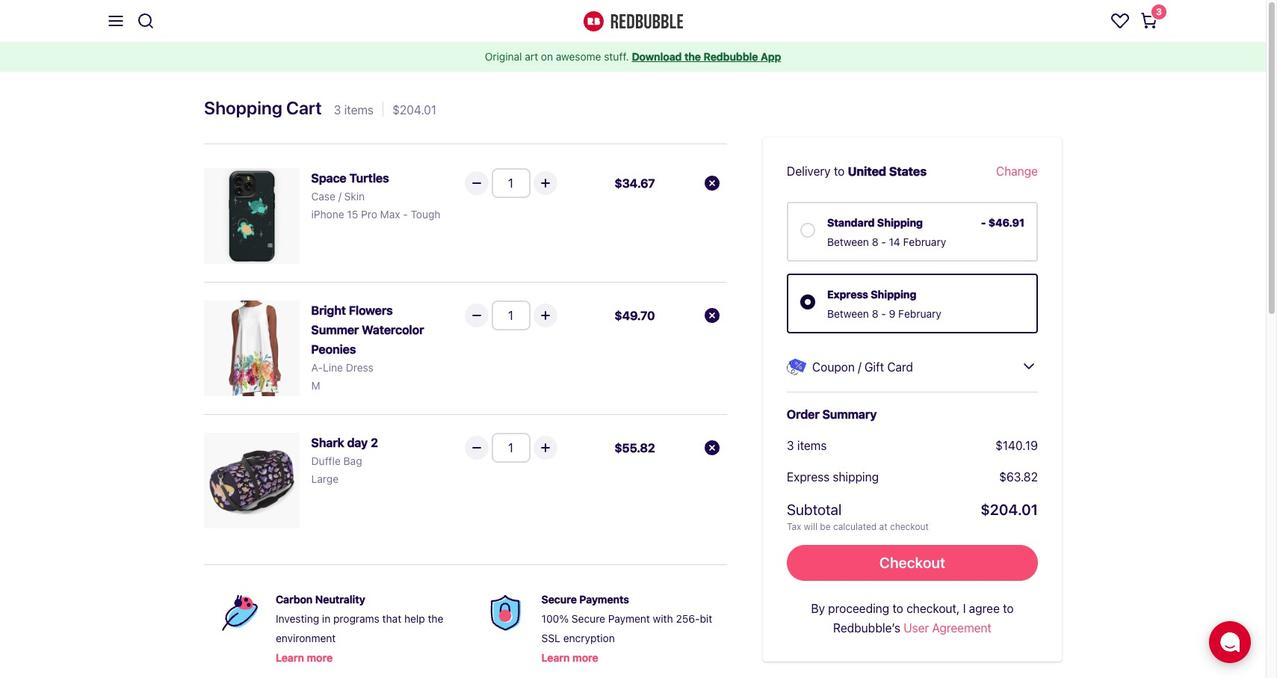 Task type: vqa. For each thing, say whether or not it's contained in the screenshot.
Quantity number field related to $34.67
yes



Task type: describe. For each thing, give the bounding box(es) containing it.
will
[[804, 521, 818, 532]]

secure payments 100% secure payment with 256-bit ssl encryption learn more
[[542, 593, 713, 664]]

space turtles link
[[312, 168, 443, 188]]

in
[[322, 612, 331, 625]]

gift
[[865, 360, 885, 374]]

shark
[[312, 436, 345, 449]]

be
[[820, 521, 831, 532]]

open chat image
[[1220, 632, 1241, 653]]

awesome
[[556, 50, 601, 63]]

- inside express shipping between 8 - 9 february
[[882, 307, 887, 320]]

$140.19
[[996, 439, 1038, 452]]

- left $46.91
[[981, 216, 986, 229]]

download the redbubble app link
[[632, 50, 781, 63]]

large
[[312, 472, 339, 485]]

dress
[[346, 361, 374, 374]]

payments
[[580, 593, 629, 606]]

case
[[312, 190, 336, 203]]

coupon / gift card
[[813, 360, 914, 374]]

256-
[[676, 612, 700, 625]]

standard
[[828, 216, 875, 229]]

shopping
[[204, 97, 282, 118]]

$46.91
[[989, 216, 1025, 229]]

0 horizontal spatial to
[[834, 164, 845, 178]]

100%
[[542, 612, 569, 625]]

bright
[[312, 304, 346, 317]]

skin
[[345, 190, 365, 203]]

1 horizontal spatial to
[[893, 602, 904, 615]]

pro
[[362, 208, 378, 221]]

shark day 2 image
[[204, 433, 300, 529]]

summary
[[823, 407, 877, 421]]

- inside space turtles case / skin iphone 15 pro max - tough
[[404, 208, 408, 221]]

redbubble's
[[834, 621, 901, 635]]

stuff.
[[604, 50, 629, 63]]

order summary
[[787, 407, 877, 421]]

redbubble
[[704, 50, 758, 63]]

redbubble logo image
[[584, 11, 683, 31]]

cart
[[286, 97, 322, 118]]

secure payments image
[[488, 595, 524, 631]]

user
[[904, 621, 929, 635]]

3 items inside cost summary element
[[787, 439, 827, 452]]

download
[[632, 50, 682, 63]]

/ inside space turtles case / skin iphone 15 pro max - tough
[[339, 190, 342, 203]]

space turtles case / skin iphone 15 pro max - tough
[[312, 171, 441, 221]]

by proceeding to checkout, i agree to redbubble's
[[811, 602, 1014, 635]]

1 vertical spatial secure
[[572, 612, 606, 625]]

bit
[[700, 612, 713, 625]]

learn more link for more
[[276, 649, 333, 667]]

peonies
[[312, 342, 356, 356]]

express shipping
[[787, 470, 879, 484]]

learn inside carbon neutrality investing in programs that help the environment learn more
[[276, 651, 304, 664]]

8 for express
[[872, 307, 879, 320]]

duffle
[[312, 455, 341, 467]]

shark day 2 link
[[312, 433, 443, 452]]

- $46.91
[[981, 216, 1025, 229]]

on
[[541, 50, 553, 63]]

neutrality
[[315, 593, 365, 606]]

help
[[404, 612, 425, 625]]

checkout,
[[907, 602, 960, 615]]

coupon / gift card button
[[787, 357, 1038, 377]]

quantity number field for $34.67
[[492, 168, 531, 198]]

change
[[997, 164, 1038, 178]]

line
[[323, 361, 344, 374]]

secure payments element
[[482, 589, 715, 667]]

order
[[787, 407, 820, 421]]

subtotal
[[787, 501, 842, 518]]

0 vertical spatial $204.01
[[393, 103, 437, 117]]

by
[[811, 602, 825, 615]]

summer
[[312, 323, 359, 336]]

between for standard shipping between 8 - 14 february
[[828, 235, 869, 248]]

ssl
[[542, 632, 561, 644]]

learn more link for learn
[[542, 649, 599, 667]]

items inside cost summary element
[[798, 439, 827, 452]]

agreement
[[933, 621, 992, 635]]

user agreement element
[[787, 599, 1038, 638]]

between for express shipping between 8 - 9 february
[[828, 307, 869, 320]]

9
[[889, 307, 896, 320]]

shipping for 9
[[871, 288, 917, 301]]

bright flowers summer watercolor peonies link
[[312, 301, 443, 359]]

$204.01 inside cost summary element
[[981, 501, 1038, 518]]



Task type: locate. For each thing, give the bounding box(es) containing it.
0 vertical spatial february
[[904, 235, 947, 248]]

carbon neutrality element
[[216, 589, 458, 667]]

between left 9
[[828, 307, 869, 320]]

i
[[963, 602, 966, 615]]

tax
[[787, 521, 802, 532]]

express up subtotal on the bottom right of the page
[[787, 470, 830, 484]]

0 horizontal spatial the
[[428, 612, 444, 625]]

original
[[485, 50, 522, 63]]

the right download
[[685, 50, 701, 63]]

- left 9
[[882, 307, 887, 320]]

between down the standard
[[828, 235, 869, 248]]

0 vertical spatial 8
[[872, 235, 879, 248]]

learn down ssl in the bottom of the page
[[542, 651, 570, 664]]

2
[[371, 436, 379, 449]]

secure
[[542, 593, 577, 606], [572, 612, 606, 625]]

express for express shipping between 8 - 9 february
[[828, 288, 869, 301]]

learn more link down ssl in the bottom of the page
[[542, 649, 599, 667]]

carbon
[[276, 593, 313, 606]]

-
[[404, 208, 408, 221], [981, 216, 986, 229], [882, 235, 887, 248], [882, 307, 887, 320]]

more down encryption
[[573, 651, 599, 664]]

to left checkout, on the bottom of the page
[[893, 602, 904, 615]]

/ left "gift"
[[858, 360, 862, 374]]

/ inside 'dropdown button'
[[858, 360, 862, 374]]

subtotal tax will be calculated at checkout
[[787, 501, 929, 532]]

1 horizontal spatial $204.01
[[981, 501, 1038, 518]]

8 left 14 on the top right of page
[[872, 235, 879, 248]]

2 learn more link from the left
[[542, 649, 599, 667]]

0 vertical spatial 3
[[334, 103, 341, 117]]

learn more link down environment at left
[[276, 649, 333, 667]]

- inside the standard shipping between 8 - 14 february
[[882, 235, 887, 248]]

items
[[344, 103, 374, 117], [798, 439, 827, 452]]

at
[[880, 521, 888, 532]]

iphone
[[312, 208, 345, 221]]

the inside carbon neutrality investing in programs that help the environment learn more
[[428, 612, 444, 625]]

investing
[[276, 612, 319, 625]]

change button
[[997, 161, 1038, 181]]

bright flowers summer watercolor peonies image
[[204, 301, 300, 396]]

shipping inside express shipping between 8 - 9 february
[[871, 288, 917, 301]]

8 inside the standard shipping between 8 - 14 february
[[872, 235, 879, 248]]

card
[[888, 360, 914, 374]]

0 horizontal spatial learn
[[276, 651, 304, 664]]

2 more from the left
[[573, 651, 599, 664]]

february inside express shipping between 8 - 9 february
[[899, 307, 942, 320]]

0 vertical spatial between
[[828, 235, 869, 248]]

1 learn more link from the left
[[276, 649, 333, 667]]

learn inside the secure payments 100% secure payment with 256-bit ssl encryption learn more
[[542, 651, 570, 664]]

0 horizontal spatial learn more link
[[276, 649, 333, 667]]

agree
[[969, 602, 1000, 615]]

programs
[[333, 612, 380, 625]]

1 8 from the top
[[872, 235, 879, 248]]

tough
[[411, 208, 441, 221]]

3 quantity number field from the top
[[492, 433, 531, 463]]

express inside express shipping between 8 - 9 february
[[828, 288, 869, 301]]

3 down order
[[787, 439, 795, 452]]

line items in cart element
[[204, 150, 727, 564]]

- left 14 on the top right of page
[[882, 235, 887, 248]]

february for standard shipping between 8 - 14 february
[[904, 235, 947, 248]]

delivery to united states
[[787, 164, 927, 178]]

the
[[685, 50, 701, 63], [428, 612, 444, 625]]

secure up encryption
[[572, 612, 606, 625]]

1 horizontal spatial /
[[858, 360, 862, 374]]

max
[[381, 208, 401, 221]]

8 inside express shipping between 8 - 9 february
[[872, 307, 879, 320]]

a-
[[312, 361, 323, 374]]

coupon
[[813, 360, 855, 374]]

carbon neutrality image
[[222, 595, 258, 631]]

$49.70
[[615, 309, 656, 322]]

0 vertical spatial shipping
[[878, 216, 923, 229]]

items down order
[[798, 439, 827, 452]]

turtles
[[350, 171, 390, 185]]

2 horizontal spatial to
[[1003, 602, 1014, 615]]

$34.67
[[615, 176, 656, 190]]

app
[[761, 50, 781, 63]]

1 vertical spatial /
[[858, 360, 862, 374]]

1 horizontal spatial more
[[573, 651, 599, 664]]

3 items down order
[[787, 439, 827, 452]]

Quantity number field
[[492, 168, 531, 198], [492, 301, 531, 330], [492, 433, 531, 463]]

more inside carbon neutrality investing in programs that help the environment learn more
[[307, 651, 333, 664]]

express shipping between 8 - 9 february
[[828, 288, 942, 320]]

/ left skin
[[339, 190, 342, 203]]

user agreement
[[904, 621, 992, 635]]

$55.82
[[615, 441, 656, 455]]

0 vertical spatial quantity number field
[[492, 168, 531, 198]]

shipping
[[833, 470, 879, 484]]

that
[[382, 612, 402, 625]]

express down the standard
[[828, 288, 869, 301]]

secure up 100%
[[542, 593, 577, 606]]

standard shipping between 8 - 14 february
[[828, 216, 947, 248]]

1 vertical spatial $204.01
[[981, 501, 1038, 518]]

february inside the standard shipping between 8 - 14 february
[[904, 235, 947, 248]]

trust signals element
[[204, 577, 727, 678]]

learn down environment at left
[[276, 651, 304, 664]]

quantity number field for $49.70
[[492, 301, 531, 330]]

2 vertical spatial quantity number field
[[492, 433, 531, 463]]

3 items
[[334, 103, 374, 117], [787, 439, 827, 452]]

2 learn from the left
[[542, 651, 570, 664]]

more down environment at left
[[307, 651, 333, 664]]

february for express shipping between 8 - 9 february
[[899, 307, 942, 320]]

express for express shipping
[[787, 470, 830, 484]]

1 vertical spatial quantity number field
[[492, 301, 531, 330]]

14
[[889, 235, 901, 248]]

0 vertical spatial items
[[344, 103, 374, 117]]

shipping inside the standard shipping between 8 - 14 february
[[878, 216, 923, 229]]

order summary element
[[763, 138, 1062, 662]]

original art on awesome stuff. download the redbubble app
[[485, 50, 781, 63]]

the right help
[[428, 612, 444, 625]]

2 8 from the top
[[872, 307, 879, 320]]

1 between from the top
[[828, 235, 869, 248]]

day
[[348, 436, 368, 449]]

more inside the secure payments 100% secure payment with 256-bit ssl encryption learn more
[[573, 651, 599, 664]]

m
[[312, 379, 321, 392]]

0 vertical spatial the
[[685, 50, 701, 63]]

delivery
[[787, 164, 831, 178]]

1 vertical spatial express
[[787, 470, 830, 484]]

between inside express shipping between 8 - 9 february
[[828, 307, 869, 320]]

0 horizontal spatial 3
[[334, 103, 341, 117]]

1 quantity number field from the top
[[492, 168, 531, 198]]

1 vertical spatial shipping
[[871, 288, 917, 301]]

learn more link
[[276, 649, 333, 667], [542, 649, 599, 667]]

None radio
[[801, 222, 816, 237], [801, 294, 816, 309], [801, 222, 816, 237], [801, 294, 816, 309]]

1 vertical spatial 3 items
[[787, 439, 827, 452]]

february right 14 on the top right of page
[[904, 235, 947, 248]]

checkout
[[890, 521, 929, 532]]

1 horizontal spatial 3 items
[[787, 439, 827, 452]]

3 items right 'cart'
[[334, 103, 374, 117]]

1 vertical spatial february
[[899, 307, 942, 320]]

0 horizontal spatial more
[[307, 651, 333, 664]]

shipping for 14
[[878, 216, 923, 229]]

1 horizontal spatial 3
[[787, 439, 795, 452]]

1 vertical spatial 3
[[787, 439, 795, 452]]

shipping up 9
[[871, 288, 917, 301]]

with
[[653, 612, 673, 625]]

environment
[[276, 632, 336, 644]]

learn more link inside 'carbon neutrality' element
[[276, 649, 333, 667]]

0 vertical spatial express
[[828, 288, 869, 301]]

0 horizontal spatial /
[[339, 190, 342, 203]]

payment
[[608, 612, 650, 625]]

$63.82
[[1000, 470, 1038, 484]]

15
[[348, 208, 359, 221]]

0 vertical spatial /
[[339, 190, 342, 203]]

1 horizontal spatial items
[[798, 439, 827, 452]]

united
[[848, 164, 887, 178]]

0 horizontal spatial items
[[344, 103, 374, 117]]

0 vertical spatial secure
[[542, 593, 577, 606]]

space turtles image
[[204, 168, 300, 264]]

between inside the standard shipping between 8 - 14 february
[[828, 235, 869, 248]]

quantity number field for $55.82
[[492, 433, 531, 463]]

user agreement link
[[904, 618, 992, 638]]

bag
[[344, 455, 363, 467]]

to left united
[[834, 164, 845, 178]]

1 horizontal spatial learn
[[542, 651, 570, 664]]

0 vertical spatial 3 items
[[334, 103, 374, 117]]

shipping up 14 on the top right of page
[[878, 216, 923, 229]]

express inside cost summary element
[[787, 470, 830, 484]]

february
[[904, 235, 947, 248], [899, 307, 942, 320]]

items right 'cart'
[[344, 103, 374, 117]]

3 inside cost summary element
[[787, 439, 795, 452]]

8 left 9
[[872, 307, 879, 320]]

3
[[334, 103, 341, 117], [787, 439, 795, 452]]

art
[[525, 50, 538, 63]]

space
[[312, 171, 347, 185]]

- right max
[[404, 208, 408, 221]]

1 learn from the left
[[276, 651, 304, 664]]

learn more link inside the secure payments element
[[542, 649, 599, 667]]

watercolor
[[362, 323, 425, 336]]

cost summary element
[[787, 436, 1038, 533]]

shark day 2 duffle bag large
[[312, 436, 379, 485]]

1 more from the left
[[307, 651, 333, 664]]

2 quantity number field from the top
[[492, 301, 531, 330]]

carbon neutrality investing in programs that help the environment learn more
[[276, 593, 444, 664]]

/
[[339, 190, 342, 203], [858, 360, 862, 374]]

states
[[890, 164, 927, 178]]

8 for standard
[[872, 235, 879, 248]]

$204.01
[[393, 103, 437, 117], [981, 501, 1038, 518]]

1 vertical spatial between
[[828, 307, 869, 320]]

2 between from the top
[[828, 307, 869, 320]]

1 vertical spatial items
[[798, 439, 827, 452]]

shopping cart
[[204, 97, 322, 118]]

to
[[834, 164, 845, 178], [893, 602, 904, 615], [1003, 602, 1014, 615]]

flowers
[[349, 304, 393, 317]]

calculated
[[834, 521, 877, 532]]

to right agree
[[1003, 602, 1014, 615]]

proceeding
[[828, 602, 890, 615]]

3 right 'cart'
[[334, 103, 341, 117]]

encryption
[[564, 632, 615, 644]]

0 horizontal spatial $204.01
[[393, 103, 437, 117]]

1 vertical spatial 8
[[872, 307, 879, 320]]

0 horizontal spatial 3 items
[[334, 103, 374, 117]]

learn
[[276, 651, 304, 664], [542, 651, 570, 664]]

1 vertical spatial the
[[428, 612, 444, 625]]

1 horizontal spatial the
[[685, 50, 701, 63]]

february right 9
[[899, 307, 942, 320]]

1 horizontal spatial learn more link
[[542, 649, 599, 667]]



